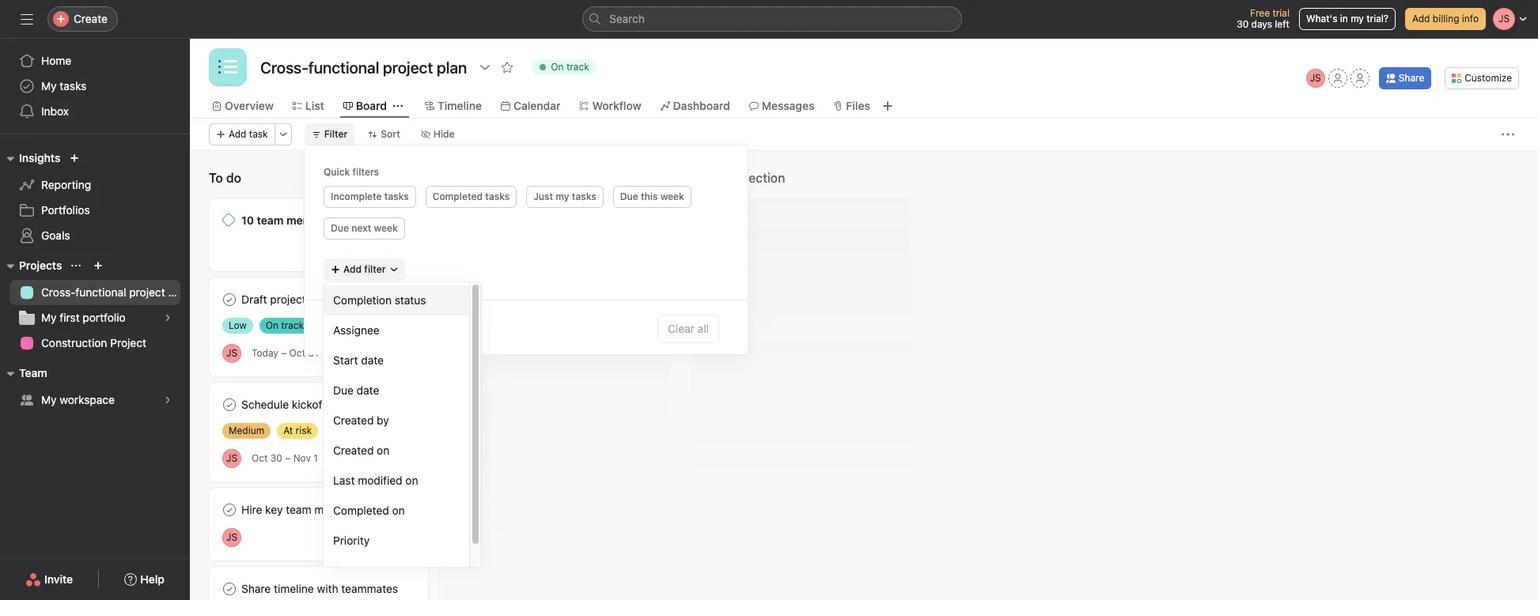 Task type: vqa. For each thing, say whether or not it's contained in the screenshot.
Add profile photo
no



Task type: describe. For each thing, give the bounding box(es) containing it.
1 horizontal spatial more actions image
[[1502, 128, 1515, 141]]

free
[[1251, 7, 1270, 19]]

status
[[395, 294, 426, 307]]

to do
[[209, 171, 241, 185]]

0 vertical spatial team
[[257, 214, 284, 227]]

hide
[[434, 128, 455, 140]]

draft
[[241, 293, 267, 306]]

due this week
[[620, 191, 685, 203]]

search button
[[583, 6, 963, 32]]

cross-functional project plan
[[41, 286, 190, 299]]

10 team members
[[241, 214, 337, 227]]

cross-
[[41, 286, 75, 299]]

key
[[265, 503, 283, 517]]

incomplete tasks button
[[324, 186, 416, 208]]

2 horizontal spatial on
[[406, 474, 418, 488]]

my first portfolio
[[41, 311, 126, 325]]

0 vertical spatial –
[[281, 348, 287, 359]]

filter button
[[304, 123, 355, 146]]

completed tasks button
[[426, 186, 517, 208]]

tab actions image
[[393, 101, 403, 111]]

on inside "dropdown button"
[[551, 61, 564, 73]]

invite
[[44, 573, 73, 587]]

draft project brief
[[241, 293, 333, 306]]

portfolios link
[[9, 198, 180, 223]]

quick filters
[[324, 166, 379, 178]]

due this week button
[[613, 186, 692, 208]]

incomplete
[[331, 191, 382, 203]]

add task image
[[388, 172, 401, 184]]

see details, my first portfolio image
[[163, 313, 173, 323]]

0 horizontal spatial project
[[129, 286, 165, 299]]

priority
[[333, 534, 370, 548]]

just
[[534, 191, 553, 203]]

construction project
[[41, 336, 146, 350]]

today – oct 31
[[252, 348, 319, 359]]

date for due date
[[357, 384, 379, 397]]

add for add billing info
[[1413, 13, 1431, 25]]

add billing info
[[1413, 13, 1479, 25]]

my inside button
[[1351, 13, 1365, 25]]

due for due next week
[[331, 222, 349, 234]]

js button down medium
[[222, 449, 241, 468]]

share for share
[[1399, 72, 1425, 84]]

show options image
[[479, 61, 492, 74]]

share for share timeline with teammates
[[241, 583, 271, 596]]

due next week
[[331, 222, 398, 234]]

search
[[610, 12, 645, 25]]

add section button
[[690, 164, 792, 192]]

nov
[[293, 453, 311, 465]]

at risk
[[283, 425, 312, 437]]

week for due next week
[[374, 222, 398, 234]]

dashboard
[[673, 99, 730, 112]]

completion status
[[333, 294, 426, 307]]

hide sidebar image
[[21, 13, 33, 25]]

inbox link
[[9, 99, 180, 124]]

on track inside "dropdown button"
[[551, 61, 590, 73]]

modified
[[358, 474, 403, 488]]

customize button
[[1446, 67, 1520, 89]]

created for created by
[[333, 414, 374, 427]]

projects
[[19, 259, 62, 272]]

my for my workspace
[[41, 393, 57, 407]]

trial
[[1273, 7, 1290, 19]]

completed image for schedule
[[220, 396, 239, 415]]

sort
[[381, 128, 400, 140]]

search list box
[[583, 6, 963, 32]]

workspace
[[60, 393, 115, 407]]

clear
[[668, 322, 695, 336]]

teams element
[[0, 359, 190, 416]]

reporting link
[[9, 173, 180, 198]]

portfolios
[[41, 203, 90, 217]]

overview
[[225, 99, 274, 112]]

risk
[[296, 425, 312, 437]]

global element
[[0, 39, 190, 134]]

task
[[249, 128, 268, 140]]

hire key team members
[[241, 503, 362, 517]]

1 vertical spatial team
[[286, 503, 311, 517]]

js button down the low
[[222, 344, 241, 363]]

30 inside free trial 30 days left
[[1237, 18, 1249, 30]]

1 vertical spatial members
[[314, 503, 362, 517]]

what's in my trial? button
[[1300, 8, 1396, 30]]

1 vertical spatial on
[[266, 320, 279, 332]]

add filter
[[344, 264, 386, 275]]

add for add task
[[229, 128, 247, 140]]

first
[[60, 311, 80, 325]]

my tasks
[[41, 79, 87, 93]]

home link
[[9, 48, 180, 74]]

my workspace
[[41, 393, 115, 407]]

help button
[[114, 566, 175, 594]]

due for due date
[[333, 384, 354, 397]]

what's in my trial?
[[1307, 13, 1389, 25]]

on track button
[[525, 56, 603, 78]]

meeting
[[329, 398, 371, 412]]

completion status menu item
[[324, 286, 469, 316]]

on for completed on
[[392, 504, 405, 518]]

my workspace link
[[9, 388, 180, 413]]

add for add section
[[716, 171, 739, 185]]

construction project link
[[9, 331, 180, 356]]

share timeline with teammates
[[241, 583, 398, 596]]

hire
[[241, 503, 262, 517]]

goals link
[[9, 223, 180, 249]]

cross-functional project plan link
[[9, 280, 190, 306]]

inbox
[[41, 104, 69, 118]]

invite button
[[15, 566, 83, 594]]

functional
[[75, 286, 126, 299]]

completed for completed tasks
[[433, 191, 483, 203]]

list image
[[218, 58, 237, 77]]

incomplete tasks
[[331, 191, 409, 203]]

next
[[352, 222, 371, 234]]

tasks for incomplete tasks
[[385, 191, 409, 203]]

0 horizontal spatial on track
[[266, 320, 304, 332]]

low
[[229, 320, 247, 332]]

start date
[[333, 354, 384, 367]]

date for start date
[[361, 354, 384, 367]]



Task type: locate. For each thing, give the bounding box(es) containing it.
add filter button
[[324, 259, 406, 281]]

customize
[[1465, 72, 1513, 84]]

timeline link
[[425, 97, 482, 115]]

add billing info button
[[1406, 8, 1487, 30]]

board
[[356, 99, 387, 112]]

on down by
[[377, 444, 390, 458]]

0 horizontal spatial week
[[374, 222, 398, 234]]

2 my from the top
[[41, 311, 57, 325]]

completed checkbox for share
[[220, 580, 239, 599]]

completed checkbox for hire
[[220, 501, 239, 520]]

3 my from the top
[[41, 393, 57, 407]]

1 horizontal spatial my
[[1351, 13, 1365, 25]]

1 vertical spatial –
[[285, 453, 291, 465]]

plan
[[168, 286, 190, 299]]

tasks left "just"
[[485, 191, 510, 203]]

1 completed checkbox from the top
[[220, 291, 239, 310]]

due up meeting
[[333, 384, 354, 397]]

0 horizontal spatial share
[[241, 583, 271, 596]]

2 completed checkbox from the top
[[220, 580, 239, 599]]

1 vertical spatial date
[[357, 384, 379, 397]]

workflow link
[[580, 97, 642, 115]]

0 horizontal spatial team
[[257, 214, 284, 227]]

1 vertical spatial on
[[406, 474, 418, 488]]

teammates
[[341, 583, 398, 596]]

1 horizontal spatial on track
[[551, 61, 590, 73]]

tasks inside button
[[485, 191, 510, 203]]

tasks right "just"
[[572, 191, 597, 203]]

completed checkbox left draft
[[220, 291, 239, 310]]

completed down 'hide'
[[433, 191, 483, 203]]

projects button
[[0, 256, 62, 275]]

tasks down add task icon
[[385, 191, 409, 203]]

left
[[1275, 18, 1290, 30]]

date
[[361, 354, 384, 367], [357, 384, 379, 397]]

list link
[[293, 97, 324, 115]]

completed image
[[220, 396, 239, 415], [220, 580, 239, 599]]

filter
[[324, 128, 348, 140]]

week inside due next week button
[[374, 222, 398, 234]]

my inside global 'element'
[[41, 79, 57, 93]]

1 vertical spatial my
[[556, 191, 570, 203]]

1 my from the top
[[41, 79, 57, 93]]

tasks down "home"
[[60, 79, 87, 93]]

my up inbox
[[41, 79, 57, 93]]

track down the draft project brief
[[281, 320, 304, 332]]

date right start
[[361, 354, 384, 367]]

– left nov
[[285, 453, 291, 465]]

2 vertical spatial due
[[333, 384, 354, 397]]

my for my first portfolio
[[41, 311, 57, 325]]

1 horizontal spatial completed
[[433, 191, 483, 203]]

completed image for hire
[[220, 501, 239, 520]]

add task button
[[209, 123, 275, 146]]

created for created on
[[333, 444, 374, 458]]

0 vertical spatial share
[[1399, 72, 1425, 84]]

my for my tasks
[[41, 79, 57, 93]]

1 horizontal spatial on
[[392, 504, 405, 518]]

today
[[252, 348, 278, 359]]

home
[[41, 54, 71, 67]]

show options, current sort, top image
[[72, 261, 81, 271]]

share down 'add billing info' button
[[1399, 72, 1425, 84]]

add left filter
[[344, 264, 362, 275]]

my
[[1351, 13, 1365, 25], [556, 191, 570, 203]]

start
[[333, 354, 358, 367]]

None text field
[[256, 53, 471, 82]]

completed
[[433, 191, 483, 203], [333, 504, 389, 518]]

on track up "calendar"
[[551, 61, 590, 73]]

1 horizontal spatial track
[[567, 61, 590, 73]]

1 vertical spatial track
[[281, 320, 304, 332]]

0 horizontal spatial on
[[377, 444, 390, 458]]

on track
[[551, 61, 590, 73], [266, 320, 304, 332]]

members
[[287, 214, 337, 227], [314, 503, 362, 517]]

assignee
[[333, 324, 380, 337]]

completed checkbox up medium
[[220, 396, 239, 415]]

1 vertical spatial on track
[[266, 320, 304, 332]]

completed checkbox left hire
[[220, 501, 239, 520]]

0 vertical spatial 30
[[1237, 18, 1249, 30]]

completed milestone image
[[222, 214, 235, 226]]

tasks for completed tasks
[[485, 191, 510, 203]]

kickoff
[[292, 398, 326, 412]]

0 vertical spatial my
[[1351, 13, 1365, 25]]

projects element
[[0, 252, 190, 359]]

help
[[140, 573, 165, 587]]

0 horizontal spatial track
[[281, 320, 304, 332]]

1 horizontal spatial on
[[551, 61, 564, 73]]

due inside button
[[331, 222, 349, 234]]

0 horizontal spatial 30
[[271, 453, 283, 465]]

1 horizontal spatial share
[[1399, 72, 1425, 84]]

list
[[305, 99, 324, 112]]

due left next
[[331, 222, 349, 234]]

on right modified
[[406, 474, 418, 488]]

completed image left hire
[[220, 501, 239, 520]]

1 completed checkbox from the top
[[220, 501, 239, 520]]

on track down the draft project brief
[[266, 320, 304, 332]]

add left task on the left top
[[229, 128, 247, 140]]

0 vertical spatial due
[[620, 191, 639, 203]]

add left billing
[[1413, 13, 1431, 25]]

on for created on
[[377, 444, 390, 458]]

more actions image right task on the left top
[[278, 130, 288, 139]]

1 vertical spatial share
[[241, 583, 271, 596]]

completed image left draft
[[220, 291, 239, 310]]

1
[[314, 453, 318, 465]]

1 vertical spatial created
[[333, 444, 374, 458]]

Completed milestone checkbox
[[222, 214, 235, 226]]

0 vertical spatial on
[[551, 61, 564, 73]]

completed checkbox for draft
[[220, 291, 239, 310]]

0 vertical spatial date
[[361, 354, 384, 367]]

30 left nov
[[271, 453, 283, 465]]

at
[[283, 425, 293, 437]]

created down meeting
[[333, 414, 374, 427]]

date up meeting
[[357, 384, 379, 397]]

completed image up medium
[[220, 396, 239, 415]]

0 vertical spatial completed checkbox
[[220, 501, 239, 520]]

completed inside button
[[433, 191, 483, 203]]

members left next
[[287, 214, 337, 227]]

1 completed image from the top
[[220, 291, 239, 310]]

1 vertical spatial completed checkbox
[[220, 580, 239, 599]]

add for add filter
[[344, 264, 362, 275]]

oct left 31
[[289, 348, 306, 359]]

completed up priority
[[333, 504, 389, 518]]

by
[[377, 414, 389, 427]]

0 vertical spatial oct
[[289, 348, 306, 359]]

completed for completed on
[[333, 504, 389, 518]]

dashboard link
[[661, 97, 730, 115]]

section
[[742, 171, 786, 185]]

– right today
[[281, 348, 287, 359]]

0 horizontal spatial on
[[266, 320, 279, 332]]

project left brief
[[270, 293, 306, 306]]

team right 10
[[257, 214, 284, 227]]

new image
[[70, 154, 79, 163]]

my inside 'button'
[[556, 191, 570, 203]]

1 vertical spatial oct
[[252, 453, 268, 465]]

Completed checkbox
[[220, 501, 239, 520], [220, 580, 239, 599]]

tasks inside button
[[385, 191, 409, 203]]

0 vertical spatial completed
[[433, 191, 483, 203]]

1 vertical spatial my
[[41, 311, 57, 325]]

30 left days
[[1237, 18, 1249, 30]]

0 vertical spatial track
[[567, 61, 590, 73]]

1 vertical spatial completed image
[[220, 580, 239, 599]]

new project or portfolio image
[[94, 261, 103, 271]]

completed image left timeline
[[220, 580, 239, 599]]

files link
[[834, 97, 871, 115]]

medium
[[229, 425, 264, 437]]

0 vertical spatial week
[[661, 191, 685, 203]]

1 vertical spatial due
[[331, 222, 349, 234]]

add task
[[229, 128, 268, 140]]

share left timeline
[[241, 583, 271, 596]]

1 vertical spatial 30
[[271, 453, 283, 465]]

add inside button
[[716, 171, 739, 185]]

week
[[661, 191, 685, 203], [374, 222, 398, 234]]

completed image for draft
[[220, 291, 239, 310]]

oct down medium
[[252, 453, 268, 465]]

completed image for share
[[220, 580, 239, 599]]

due next week button
[[324, 218, 405, 240]]

on down modified
[[392, 504, 405, 518]]

my first portfolio link
[[9, 306, 180, 331]]

week for due this week
[[661, 191, 685, 203]]

in
[[1341, 13, 1349, 25]]

files
[[847, 99, 871, 112]]

1 vertical spatial week
[[374, 222, 398, 234]]

0 vertical spatial my
[[41, 79, 57, 93]]

2 completed image from the top
[[220, 501, 239, 520]]

created down created by
[[333, 444, 374, 458]]

oct 30 – nov 1
[[252, 453, 318, 465]]

on
[[551, 61, 564, 73], [266, 320, 279, 332]]

1 created from the top
[[333, 414, 374, 427]]

my
[[41, 79, 57, 93], [41, 311, 57, 325], [41, 393, 57, 407]]

oct
[[289, 348, 306, 359], [252, 453, 268, 465]]

add section
[[716, 171, 786, 185]]

create button
[[47, 6, 118, 32]]

my right "just"
[[556, 191, 570, 203]]

board link
[[343, 97, 387, 115]]

2 completed image from the top
[[220, 580, 239, 599]]

all
[[698, 322, 709, 336]]

week inside due this week "button"
[[661, 191, 685, 203]]

just my tasks button
[[527, 186, 604, 208]]

on up "calendar"
[[551, 61, 564, 73]]

team
[[19, 366, 47, 380]]

0 horizontal spatial oct
[[252, 453, 268, 465]]

created by
[[333, 414, 389, 427]]

project
[[110, 336, 146, 350]]

31
[[308, 348, 319, 359]]

more actions image down customize
[[1502, 128, 1515, 141]]

add
[[1413, 13, 1431, 25], [229, 128, 247, 140], [716, 171, 739, 185], [344, 264, 362, 275]]

more actions image
[[1502, 128, 1515, 141], [278, 130, 288, 139]]

js button down what's
[[1307, 69, 1326, 88]]

0 vertical spatial completed image
[[220, 291, 239, 310]]

info
[[1463, 13, 1479, 25]]

completed image
[[220, 291, 239, 310], [220, 501, 239, 520]]

1 horizontal spatial team
[[286, 503, 311, 517]]

overview link
[[212, 97, 274, 115]]

week right next
[[374, 222, 398, 234]]

just my tasks
[[534, 191, 597, 203]]

add inside button
[[1413, 13, 1431, 25]]

schedule kickoff meeting
[[241, 398, 371, 412]]

add inside popup button
[[344, 264, 362, 275]]

messages link
[[749, 97, 815, 115]]

0 horizontal spatial completed
[[333, 504, 389, 518]]

0 vertical spatial on track
[[551, 61, 590, 73]]

insights
[[19, 151, 60, 165]]

add left section
[[716, 171, 739, 185]]

share
[[1399, 72, 1425, 84], [241, 583, 271, 596]]

Completed checkbox
[[220, 291, 239, 310], [220, 396, 239, 415]]

last
[[333, 474, 355, 488]]

2 completed checkbox from the top
[[220, 396, 239, 415]]

1 vertical spatial completed checkbox
[[220, 396, 239, 415]]

on up today
[[266, 320, 279, 332]]

tasks inside global 'element'
[[60, 79, 87, 93]]

due left this
[[620, 191, 639, 203]]

0 vertical spatial completed image
[[220, 396, 239, 415]]

0 vertical spatial created
[[333, 414, 374, 427]]

timeline
[[274, 583, 314, 596]]

due inside "button"
[[620, 191, 639, 203]]

insights button
[[0, 149, 60, 168]]

1 horizontal spatial week
[[661, 191, 685, 203]]

due for due this week
[[620, 191, 639, 203]]

quick
[[324, 166, 350, 178]]

1 horizontal spatial project
[[270, 293, 306, 306]]

hide button
[[414, 123, 462, 146]]

filters
[[353, 166, 379, 178]]

share button
[[1379, 67, 1432, 89]]

0 vertical spatial on
[[377, 444, 390, 458]]

0 horizontal spatial my
[[556, 191, 570, 203]]

project left the plan
[[129, 286, 165, 299]]

add tab image
[[882, 100, 894, 112]]

tasks inside 'button'
[[572, 191, 597, 203]]

1 horizontal spatial 30
[[1237, 18, 1249, 30]]

0 vertical spatial members
[[287, 214, 337, 227]]

1 completed image from the top
[[220, 396, 239, 415]]

calendar
[[514, 99, 561, 112]]

create
[[74, 12, 108, 25]]

completed tasks
[[433, 191, 510, 203]]

2 created from the top
[[333, 444, 374, 458]]

timeline
[[438, 99, 482, 112]]

brief
[[309, 293, 333, 306]]

members down last
[[314, 503, 362, 517]]

days
[[1252, 18, 1273, 30]]

last modified on
[[333, 474, 418, 488]]

2 vertical spatial on
[[392, 504, 405, 518]]

add inside 'button'
[[229, 128, 247, 140]]

add to starred image
[[501, 61, 514, 74]]

js button down hire
[[222, 529, 241, 548]]

1 vertical spatial completed image
[[220, 501, 239, 520]]

my inside teams element
[[41, 393, 57, 407]]

team right key
[[286, 503, 311, 517]]

share inside button
[[1399, 72, 1425, 84]]

see details, my workspace image
[[163, 396, 173, 405]]

tasks for my tasks
[[60, 79, 87, 93]]

my inside projects element
[[41, 311, 57, 325]]

1 vertical spatial completed
[[333, 504, 389, 518]]

my right in
[[1351, 13, 1365, 25]]

week right this
[[661, 191, 685, 203]]

0 vertical spatial completed checkbox
[[220, 291, 239, 310]]

completed checkbox for schedule
[[220, 396, 239, 415]]

my down team
[[41, 393, 57, 407]]

insights element
[[0, 144, 190, 252]]

1 horizontal spatial oct
[[289, 348, 306, 359]]

track inside on track "dropdown button"
[[567, 61, 590, 73]]

track up 'workflow' link
[[567, 61, 590, 73]]

0 horizontal spatial more actions image
[[278, 130, 288, 139]]

30
[[1237, 18, 1249, 30], [271, 453, 283, 465]]

my left first
[[41, 311, 57, 325]]

completed checkbox left timeline
[[220, 580, 239, 599]]

2 vertical spatial my
[[41, 393, 57, 407]]



